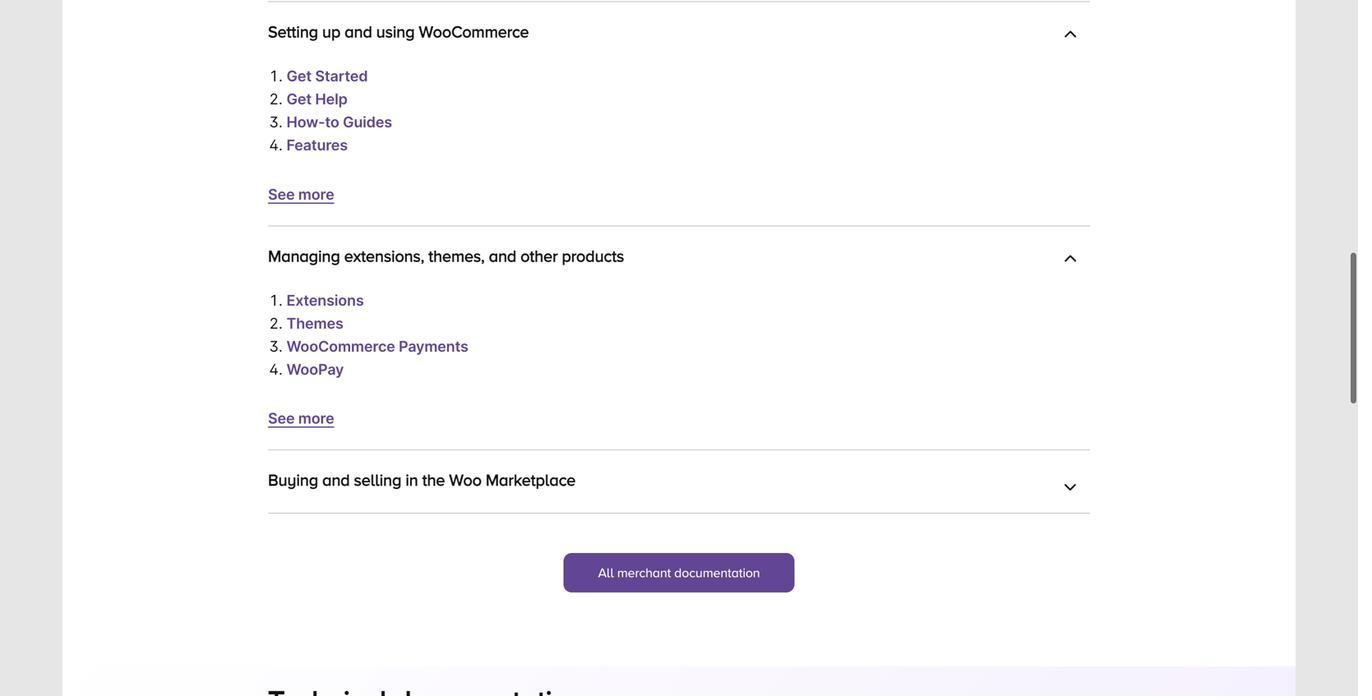 Task type: vqa. For each thing, say whether or not it's contained in the screenshot.
Search "image"
no



Task type: locate. For each thing, give the bounding box(es) containing it.
help inside get started get help how-to guides features
[[315, 90, 347, 108]]

1 vertical spatial get
[[287, 90, 312, 108]]

1 more from the top
[[298, 185, 334, 203]]

0 horizontal spatial help
[[315, 90, 347, 108]]

get started get help how-to guides features
[[287, 67, 392, 154]]

more down 'features'
[[298, 185, 334, 203]]

help
[[315, 90, 347, 108], [378, 515, 410, 534]]

woocommerce inside extensions themes woocommerce payments woopay
[[287, 337, 395, 355]]

all
[[598, 566, 614, 580]]

and left other
[[489, 246, 516, 265]]

see more link
[[268, 185, 334, 203], [268, 409, 334, 427]]

woocommerce right 'using'
[[419, 22, 529, 41]]

managing extensions, themes, and other products
[[268, 246, 624, 265]]

see more link down woopay link
[[268, 409, 334, 427]]

get
[[287, 67, 312, 85], [287, 90, 312, 108]]

1 vertical spatial see more link
[[268, 409, 334, 427]]

see more link down 'features'
[[268, 185, 334, 203]]

chevron up image
[[1064, 28, 1077, 45]]

extensions themes woocommerce payments woopay
[[287, 291, 468, 378]]

more for managing
[[298, 409, 334, 427]]

0 vertical spatial see
[[268, 185, 295, 203]]

1 get from the top
[[287, 67, 312, 85]]

more
[[298, 185, 334, 203], [298, 409, 334, 427]]

help down selling
[[378, 515, 410, 534]]

1 see from the top
[[268, 185, 295, 203]]

marketplace
[[486, 471, 576, 489], [287, 515, 374, 534]]

1 chevron up image from the top
[[1064, 253, 1077, 269]]

get up get help link on the top left of the page
[[287, 67, 312, 85]]

features
[[287, 136, 348, 154]]

extensions,
[[344, 246, 424, 265]]

2 see from the top
[[268, 409, 295, 427]]

and left selling
[[322, 471, 350, 489]]

themes,
[[428, 246, 485, 265]]

get up how-
[[287, 90, 312, 108]]

and
[[345, 22, 372, 41], [489, 246, 516, 265], [322, 471, 350, 489]]

see more for setting
[[268, 185, 334, 203]]

1 see more link from the top
[[268, 185, 334, 203]]

1 horizontal spatial help
[[378, 515, 410, 534]]

see for managing extensions, themes, and other products
[[268, 409, 295, 427]]

started
[[315, 67, 368, 85]]

0 horizontal spatial marketplace
[[287, 515, 374, 534]]

1 vertical spatial more
[[298, 409, 334, 427]]

other
[[520, 246, 558, 265]]

marketplace down "buying"
[[287, 515, 374, 534]]

2 get from the top
[[287, 90, 312, 108]]

products
[[562, 246, 624, 265]]

0 vertical spatial see more
[[268, 185, 334, 203]]

2 more from the top
[[298, 409, 334, 427]]

0 vertical spatial get
[[287, 67, 312, 85]]

how-to guides link
[[287, 113, 392, 131]]

and right up
[[345, 22, 372, 41]]

1 see more from the top
[[268, 185, 334, 203]]

1 vertical spatial woocommerce
[[287, 337, 395, 355]]

2 vertical spatial and
[[322, 471, 350, 489]]

1 vertical spatial see more
[[268, 409, 334, 427]]

see more
[[268, 185, 334, 203], [268, 409, 334, 427]]

2 chevron up image from the top
[[1064, 477, 1077, 493]]

1 vertical spatial chevron up image
[[1064, 477, 1077, 493]]

0 horizontal spatial woocommerce
[[287, 337, 395, 355]]

the
[[422, 471, 445, 489]]

2 see more link from the top
[[268, 409, 334, 427]]

chevron up image for buying and selling in the woo marketplace
[[1064, 477, 1077, 493]]

woocommerce
[[419, 22, 529, 41], [287, 337, 395, 355]]

chevron up image
[[1064, 253, 1077, 269], [1064, 477, 1077, 493]]

help up to
[[315, 90, 347, 108]]

woocommerce up woopay link
[[287, 337, 395, 355]]

1 horizontal spatial marketplace
[[486, 471, 576, 489]]

chevron up image for managing extensions, themes, and other products
[[1064, 253, 1077, 269]]

0 vertical spatial woocommerce
[[419, 22, 529, 41]]

0 vertical spatial more
[[298, 185, 334, 203]]

see more link for setting
[[268, 185, 334, 203]]

see
[[268, 185, 295, 203], [268, 409, 295, 427]]

see more down 'features'
[[268, 185, 334, 203]]

1 vertical spatial see
[[268, 409, 295, 427]]

2 see more from the top
[[268, 409, 334, 427]]

see more down woopay link
[[268, 409, 334, 427]]

1 vertical spatial and
[[489, 246, 516, 265]]

0 vertical spatial see more link
[[268, 185, 334, 203]]

all merchant documentation link
[[564, 553, 795, 593]]

more down woopay link
[[298, 409, 334, 427]]

guides
[[343, 113, 392, 131]]

0 vertical spatial and
[[345, 22, 372, 41]]

features link
[[287, 136, 348, 154]]

to
[[325, 113, 339, 131]]

see down woopay link
[[268, 409, 295, 427]]

marketplace right woo
[[486, 471, 576, 489]]

woo
[[449, 471, 482, 489]]

0 vertical spatial chevron up image
[[1064, 253, 1077, 269]]

see down 'features'
[[268, 185, 295, 203]]

buying and selling in the woo marketplace
[[268, 471, 576, 489]]

0 vertical spatial help
[[315, 90, 347, 108]]



Task type: describe. For each thing, give the bounding box(es) containing it.
see more for managing
[[268, 409, 334, 427]]

1 horizontal spatial woocommerce
[[419, 22, 529, 41]]

themes
[[287, 314, 343, 332]]

1 vertical spatial help
[[378, 515, 410, 534]]

selling
[[354, 471, 401, 489]]

documentation
[[674, 566, 760, 580]]

in
[[406, 471, 418, 489]]

extensions
[[287, 291, 364, 309]]

buying
[[268, 471, 318, 489]]

marketplace help link
[[287, 515, 410, 534]]

see for setting up and using woocommerce
[[268, 185, 295, 203]]

payments
[[399, 337, 468, 355]]

more for setting
[[298, 185, 334, 203]]

merchant
[[617, 566, 671, 580]]

get started link
[[287, 67, 368, 85]]

setting up and using woocommerce
[[268, 22, 529, 41]]

0 vertical spatial marketplace
[[486, 471, 576, 489]]

woocommerce payments link
[[287, 337, 468, 355]]

get help link
[[287, 90, 347, 108]]

how-
[[287, 113, 325, 131]]

1 vertical spatial marketplace
[[287, 515, 374, 534]]

managing
[[268, 246, 340, 265]]

setting
[[268, 22, 318, 41]]

woopay
[[287, 360, 344, 378]]

themes link
[[287, 314, 343, 332]]

extensions link
[[287, 291, 364, 309]]

marketplace help
[[287, 515, 410, 534]]

up
[[322, 22, 341, 41]]

using
[[376, 22, 415, 41]]

woopay link
[[287, 360, 344, 378]]

all merchant documentation
[[598, 566, 760, 580]]

see more link for managing
[[268, 409, 334, 427]]



